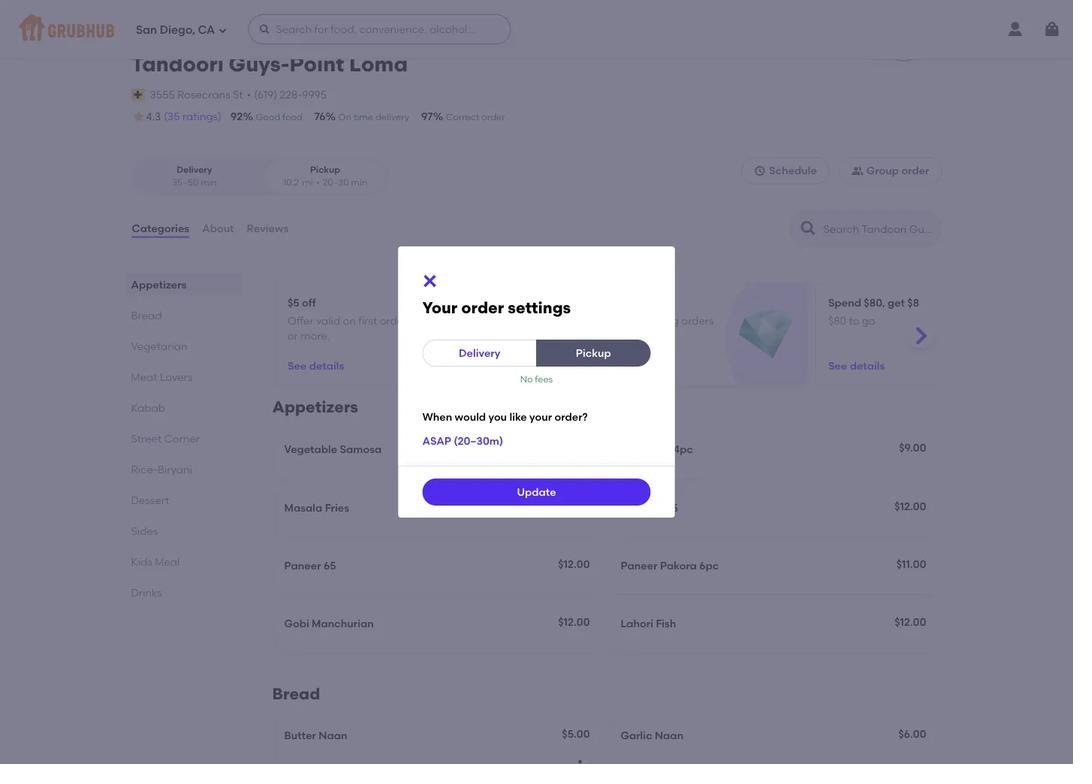 Task type: describe. For each thing, give the bounding box(es) containing it.
see details for $80 to go
[[829, 359, 885, 372]]

valid for $9 off
[[586, 314, 611, 327]]

see for offer valid on first orders of $15 or more.
[[287, 359, 306, 372]]

street corner
[[131, 432, 200, 445]]

of for $50
[[558, 330, 568, 342]]

lahori
[[621, 617, 654, 630]]

vegetable samosa button
[[275, 433, 600, 478]]

(619) 228-9995 button
[[254, 87, 327, 102]]

guys-
[[229, 51, 290, 77]]

tandoori guys-point loma logo image
[[878, 12, 931, 65]]

masala
[[284, 501, 323, 514]]

vegetable
[[284, 443, 338, 456]]

more. for qualifying
[[604, 330, 634, 342]]

offer for $5
[[287, 314, 314, 327]]

• inside pickup 10.2 mi • 20–30 min
[[316, 177, 320, 188]]

appetizers tab
[[131, 277, 236, 292]]

group order
[[867, 164, 930, 177]]

meat lovers
[[131, 371, 193, 383]]

no
[[521, 373, 533, 384]]

see details button for $80 to go
[[829, 352, 885, 379]]

$9
[[558, 296, 570, 309]]

97
[[422, 110, 433, 123]]

min inside pickup 10.2 mi • 20–30 min
[[351, 177, 368, 188]]

off for $5 off
[[302, 296, 316, 309]]

10.2
[[283, 177, 299, 188]]

update button
[[423, 479, 651, 506]]

of for $15
[[415, 314, 425, 327]]

people icon image
[[852, 165, 864, 177]]

on for first
[[343, 314, 356, 327]]

naan for garlic naan
[[655, 730, 684, 742]]

tandoori guys-point loma
[[131, 51, 408, 77]]

$15
[[427, 314, 443, 327]]

kids meal
[[131, 555, 180, 568]]

spend
[[829, 296, 862, 309]]

vegetarian tab
[[131, 338, 236, 354]]

update
[[517, 486, 557, 499]]

kabab tab
[[131, 400, 236, 416]]

order for group
[[902, 164, 930, 177]]

delivery for delivery
[[459, 347, 501, 359]]

order?
[[555, 411, 588, 423]]

35–50
[[172, 177, 199, 188]]

pickup for pickup
[[576, 347, 612, 359]]

garlic naan
[[621, 730, 684, 742]]

sides tab
[[131, 523, 236, 539]]

kids
[[131, 555, 152, 568]]

main navigation navigation
[[0, 0, 1074, 59]]

$12.00 for lahori fish
[[895, 616, 927, 629]]

(35
[[164, 110, 180, 123]]

diego,
[[160, 23, 195, 37]]

time
[[354, 112, 374, 122]]

reviews button
[[246, 201, 290, 256]]

get
[[888, 296, 905, 309]]

biryani
[[158, 463, 192, 476]]

group
[[867, 164, 900, 177]]

drinks
[[131, 586, 162, 599]]

chicken
[[621, 501, 663, 514]]

$5
[[287, 296, 299, 309]]

details for offer valid on qualifying orders of $50 or more.
[[580, 359, 615, 372]]

4.3
[[146, 110, 161, 123]]

settings
[[508, 298, 571, 318]]

gobi
[[284, 617, 309, 630]]

paneer for paneer pakora 6pc
[[621, 559, 658, 572]]

street
[[131, 432, 162, 445]]

no fees
[[521, 373, 553, 384]]

3555 rosecrans st
[[150, 88, 243, 101]]

fries
[[325, 501, 349, 514]]

would
[[455, 411, 486, 423]]

dessert tab
[[131, 492, 236, 508]]

gobi manchurian
[[284, 617, 374, 630]]

promo image for offer valid on qualifying orders of $50 or more.
[[739, 307, 793, 362]]

correct
[[446, 112, 480, 122]]

samosa
[[340, 443, 382, 456]]

details for offer valid on first orders of $15 or more.
[[309, 359, 344, 372]]

qualifying
[[629, 314, 679, 327]]

when
[[423, 411, 453, 423]]

min inside the delivery 35–50 min
[[201, 177, 217, 188]]

off for $9 off
[[572, 296, 586, 309]]

rosecrans
[[178, 88, 231, 101]]

street corner tab
[[131, 431, 236, 446]]

option group containing delivery 35–50 min
[[131, 157, 389, 195]]

lahori fish
[[621, 617, 677, 630]]

star icon image
[[131, 109, 146, 124]]

when would you like your order?
[[423, 411, 588, 423]]

aloo
[[621, 443, 645, 456]]

paneer for paneer 65
[[284, 559, 321, 572]]

see details for offer valid on first orders of $15 or more.
[[287, 359, 344, 372]]

Search Tandoori Guys-Point Loma search field
[[823, 222, 938, 236]]

offer for $9
[[558, 314, 584, 327]]

$50
[[571, 330, 589, 342]]

0 horizontal spatial svg image
[[259, 23, 271, 35]]

vegetable samosa
[[284, 443, 382, 456]]

see for offer valid on qualifying orders of $50 or more.
[[558, 359, 577, 372]]

like
[[510, 411, 527, 423]]

pickup 10.2 mi • 20–30 min
[[283, 164, 368, 188]]

your
[[423, 298, 458, 318]]

pickup button
[[537, 340, 651, 367]]

chicken 65
[[621, 501, 679, 514]]

reviews
[[247, 222, 289, 235]]



Task type: locate. For each thing, give the bounding box(es) containing it.
or
[[287, 330, 298, 342], [591, 330, 602, 342]]

offer up $50
[[558, 314, 584, 327]]

0 vertical spatial appetizers
[[131, 278, 187, 291]]

see details down $50
[[558, 359, 615, 372]]

fees
[[535, 373, 553, 384]]

asap
[[423, 435, 452, 447]]

svg image
[[1044, 20, 1062, 38], [259, 23, 271, 35]]

1 min from the left
[[201, 177, 217, 188]]

0 vertical spatial pickup
[[310, 164, 341, 175]]

pickup down $50
[[576, 347, 612, 359]]

9995
[[302, 88, 327, 101]]

92
[[231, 110, 243, 123]]

1 vertical spatial pickup
[[576, 347, 612, 359]]

good
[[256, 112, 280, 122]]

0 horizontal spatial see details button
[[287, 352, 344, 379]]

option group
[[131, 157, 389, 195]]

manchurian
[[312, 617, 374, 630]]

order right the group
[[902, 164, 930, 177]]

masala fries
[[284, 501, 349, 514]]

0 horizontal spatial on
[[343, 314, 356, 327]]

off inside the $5 off offer valid on first orders of $15 or more.
[[302, 296, 316, 309]]

2 paneer from the left
[[621, 559, 658, 572]]

0 horizontal spatial of
[[415, 314, 425, 327]]

1 horizontal spatial pickup
[[576, 347, 612, 359]]

corner
[[164, 432, 200, 445]]

promo image left $80
[[739, 307, 793, 362]]

or for $5 off
[[287, 330, 298, 342]]

details
[[309, 359, 344, 372], [580, 359, 615, 372], [850, 359, 885, 372]]

sides
[[131, 525, 158, 537]]

more. inside $9 off offer valid on qualifying orders of $50 or more.
[[604, 330, 634, 342]]

off right $9
[[572, 296, 586, 309]]

order for your
[[462, 298, 504, 318]]

pickup for pickup 10.2 mi • 20–30 min
[[310, 164, 341, 175]]

appetizers inside tab
[[131, 278, 187, 291]]

about button
[[202, 201, 235, 256]]

first
[[358, 314, 377, 327]]

1 horizontal spatial offer
[[558, 314, 584, 327]]

76
[[315, 110, 326, 123]]

2 see details button from the left
[[558, 352, 615, 379]]

1 paneer from the left
[[284, 559, 321, 572]]

0 horizontal spatial see
[[287, 359, 306, 372]]

pickup inside pickup 10.2 mi • 20–30 min
[[310, 164, 341, 175]]

dessert
[[131, 494, 169, 507]]

see details down to
[[829, 359, 885, 372]]

$12.00 left lahori
[[559, 616, 590, 629]]

valid left "first"
[[316, 314, 340, 327]]

$12.00 for paneer 65
[[559, 558, 590, 571]]

delivery
[[376, 112, 410, 122]]

$12.00 down $10.00
[[559, 558, 590, 571]]

categories
[[132, 222, 190, 235]]

1 vertical spatial •
[[316, 177, 320, 188]]

2 off from the left
[[572, 296, 586, 309]]

0 horizontal spatial details
[[309, 359, 344, 372]]

1 horizontal spatial of
[[558, 330, 568, 342]]

delivery button
[[423, 340, 537, 367]]

see details for offer valid on qualifying orders of $50 or more.
[[558, 359, 615, 372]]

naan right butter
[[319, 730, 348, 742]]

more. for first
[[300, 330, 330, 342]]

orders for first
[[380, 314, 412, 327]]

1 horizontal spatial paneer
[[621, 559, 658, 572]]

tandoori
[[131, 51, 224, 77]]

valid for $5 off
[[316, 314, 340, 327]]

butter naan
[[284, 730, 348, 742]]

1 horizontal spatial promo image
[[739, 307, 793, 362]]

1 horizontal spatial appetizers
[[272, 398, 358, 417]]

0 horizontal spatial naan
[[319, 730, 348, 742]]

see details button down $50
[[558, 352, 615, 379]]

orders right "first"
[[380, 314, 412, 327]]

spend $80, get $8 $80 to go
[[829, 296, 920, 327]]

of left $15
[[415, 314, 425, 327]]

1 horizontal spatial orders
[[682, 314, 714, 327]]

see details button
[[287, 352, 344, 379], [558, 352, 615, 379], [829, 352, 885, 379]]

vegetarian
[[131, 340, 188, 353]]

3555 rosecrans st button
[[149, 86, 244, 103]]

1 horizontal spatial •
[[316, 177, 320, 188]]

1 offer from the left
[[287, 314, 314, 327]]

naan
[[319, 730, 348, 742], [655, 730, 684, 742]]

1 vertical spatial bread
[[272, 684, 320, 703]]

0 horizontal spatial promo image
[[468, 307, 523, 362]]

see down $80
[[829, 359, 848, 372]]

orders for qualifying
[[682, 314, 714, 327]]

1 see details from the left
[[287, 359, 344, 372]]

0 horizontal spatial off
[[302, 296, 316, 309]]

on
[[343, 314, 356, 327], [613, 314, 626, 327]]

1 horizontal spatial see
[[558, 359, 577, 372]]

see details button down $5
[[287, 352, 344, 379]]

on left "first"
[[343, 314, 356, 327]]

delivery for delivery 35–50 min
[[177, 164, 212, 175]]

65 right chicken
[[666, 501, 679, 514]]

of inside the $5 off offer valid on first orders of $15 or more.
[[415, 314, 425, 327]]

details down go on the top of page
[[850, 359, 885, 372]]

4pc
[[674, 443, 694, 456]]

tikki
[[647, 443, 671, 456]]

about
[[202, 222, 234, 235]]

aloo tikki 4pc
[[621, 443, 694, 456]]

2 or from the left
[[591, 330, 602, 342]]

bread up butter
[[272, 684, 320, 703]]

$12.00 for gobi manchurian
[[559, 616, 590, 629]]

details down $50
[[580, 359, 615, 372]]

min right 35–50
[[201, 177, 217, 188]]

0 horizontal spatial delivery
[[177, 164, 212, 175]]

st
[[233, 88, 243, 101]]

on left the 'qualifying'
[[613, 314, 626, 327]]

0 horizontal spatial or
[[287, 330, 298, 342]]

2 see from the left
[[558, 359, 577, 372]]

1 horizontal spatial more.
[[604, 330, 634, 342]]

svg image inside 'schedule' 'button'
[[755, 165, 767, 177]]

0 horizontal spatial •
[[247, 88, 251, 101]]

0 horizontal spatial offer
[[287, 314, 314, 327]]

see details button down to
[[829, 352, 885, 379]]

off right $5
[[302, 296, 316, 309]]

65 for chicken 65
[[666, 501, 679, 514]]

0 vertical spatial order
[[482, 112, 506, 122]]

correct order
[[446, 112, 506, 122]]

2 see details from the left
[[558, 359, 615, 372]]

2 offer from the left
[[558, 314, 584, 327]]

0 horizontal spatial pickup
[[310, 164, 341, 175]]

0 horizontal spatial 65
[[324, 559, 336, 572]]

0 horizontal spatial valid
[[316, 314, 340, 327]]

228-
[[280, 88, 302, 101]]

see details button for offer valid on qualifying orders of $50 or more.
[[558, 352, 615, 379]]

delivery up 35–50
[[177, 164, 212, 175]]

delivery 35–50 min
[[172, 164, 217, 188]]

valid up $50
[[586, 314, 611, 327]]

on inside the $5 off offer valid on first orders of $15 or more.
[[343, 314, 356, 327]]

$6.00
[[899, 728, 927, 741]]

kabab
[[131, 401, 165, 414]]

65 up gobi manchurian
[[324, 559, 336, 572]]

2 min from the left
[[351, 177, 368, 188]]

1 see details button from the left
[[287, 352, 344, 379]]

subscription pass image
[[131, 89, 146, 101]]

see details
[[287, 359, 344, 372], [558, 359, 615, 372], [829, 359, 885, 372]]

1 vertical spatial delivery
[[459, 347, 501, 359]]

$12.00 down $11.00
[[895, 616, 927, 629]]

bread up vegetarian
[[131, 309, 162, 322]]

$11.00
[[897, 558, 927, 571]]

3 see details button from the left
[[829, 352, 885, 379]]

3 see details from the left
[[829, 359, 885, 372]]

order inside 'button'
[[902, 164, 930, 177]]

0 vertical spatial •
[[247, 88, 251, 101]]

svg image left schedule
[[755, 165, 767, 177]]

1 horizontal spatial bread
[[272, 684, 320, 703]]

2 naan from the left
[[655, 730, 684, 742]]

1 horizontal spatial svg image
[[1044, 20, 1062, 38]]

$9 off offer valid on qualifying orders of $50 or more.
[[558, 296, 714, 342]]

san diego, ca
[[136, 23, 215, 37]]

0 horizontal spatial bread
[[131, 309, 162, 322]]

see for $80 to go
[[829, 359, 848, 372]]

rice-biryani
[[131, 463, 192, 476]]

your
[[530, 411, 552, 423]]

1 see from the left
[[287, 359, 306, 372]]

1 valid from the left
[[316, 314, 340, 327]]

1 horizontal spatial min
[[351, 177, 368, 188]]

of inside $9 off offer valid on qualifying orders of $50 or more.
[[558, 330, 568, 342]]

offer down $5
[[287, 314, 314, 327]]

on inside $9 off offer valid on qualifying orders of $50 or more.
[[613, 314, 626, 327]]

paneer pakora 6pc
[[621, 559, 719, 572]]

or down $5
[[287, 330, 298, 342]]

search icon image
[[800, 220, 818, 238]]

0 horizontal spatial orders
[[380, 314, 412, 327]]

2 details from the left
[[580, 359, 615, 372]]

2 horizontal spatial see
[[829, 359, 848, 372]]

0 horizontal spatial min
[[201, 177, 217, 188]]

3 see from the left
[[829, 359, 848, 372]]

3555
[[150, 88, 175, 101]]

valid inside $9 off offer valid on qualifying orders of $50 or more.
[[586, 314, 611, 327]]

pickup up the 20–30
[[310, 164, 341, 175]]

1 off from the left
[[302, 296, 316, 309]]

meal
[[155, 555, 180, 568]]

delivery down your order settings
[[459, 347, 501, 359]]

meat lovers tab
[[131, 369, 236, 385]]

valid inside the $5 off offer valid on first orders of $15 or more.
[[316, 314, 340, 327]]

you
[[489, 411, 507, 423]]

• right st
[[247, 88, 251, 101]]

1 horizontal spatial delivery
[[459, 347, 501, 359]]

butter
[[284, 730, 316, 742]]

orders inside the $5 off offer valid on first orders of $15 or more.
[[380, 314, 412, 327]]

2 horizontal spatial see details
[[829, 359, 885, 372]]

65 for paneer 65
[[324, 559, 336, 572]]

1 or from the left
[[287, 330, 298, 342]]

$12.00
[[895, 500, 927, 512], [559, 558, 590, 571], [559, 616, 590, 629], [895, 616, 927, 629]]

$9.00
[[900, 442, 927, 454]]

see details button for offer valid on first orders of $15 or more.
[[287, 352, 344, 379]]

1 vertical spatial of
[[558, 330, 568, 342]]

1 vertical spatial 65
[[324, 559, 336, 572]]

2 valid from the left
[[586, 314, 611, 327]]

1 horizontal spatial 65
[[666, 501, 679, 514]]

offer
[[287, 314, 314, 327], [558, 314, 584, 327]]

promo image
[[468, 307, 523, 362], [739, 307, 793, 362]]

rice-
[[131, 463, 158, 476]]

promo image for offer valid on first orders of $15 or more.
[[468, 307, 523, 362]]

group order button
[[839, 157, 943, 184]]

0 horizontal spatial paneer
[[284, 559, 321, 572]]

asap (20–30m)
[[423, 435, 504, 447]]

categories button
[[131, 201, 190, 256]]

garlic
[[621, 730, 653, 742]]

or inside $9 off offer valid on qualifying orders of $50 or more.
[[591, 330, 602, 342]]

order right your
[[462, 298, 504, 318]]

order
[[482, 112, 506, 122], [902, 164, 930, 177], [462, 298, 504, 318]]

paneer
[[284, 559, 321, 572], [621, 559, 658, 572]]

bread tab
[[131, 307, 236, 323]]

offer inside $9 off offer valid on qualifying orders of $50 or more.
[[558, 314, 584, 327]]

svg image
[[218, 26, 227, 35], [755, 165, 767, 177], [421, 272, 439, 290], [572, 758, 590, 764]]

1 promo image from the left
[[468, 307, 523, 362]]

or for $9 off
[[591, 330, 602, 342]]

naan for butter naan
[[319, 730, 348, 742]]

min
[[201, 177, 217, 188], [351, 177, 368, 188]]

see down $50
[[558, 359, 577, 372]]

1 horizontal spatial or
[[591, 330, 602, 342]]

svg image down $5.00
[[572, 758, 590, 764]]

appetizers up vegetable
[[272, 398, 358, 417]]

paneer down masala
[[284, 559, 321, 572]]

2 orders from the left
[[682, 314, 714, 327]]

1 vertical spatial order
[[902, 164, 930, 177]]

go
[[862, 314, 876, 327]]

ratings)
[[183, 110, 222, 123]]

1 horizontal spatial see details
[[558, 359, 615, 372]]

order for correct
[[482, 112, 506, 122]]

promo image up no
[[468, 307, 523, 362]]

of left $50
[[558, 330, 568, 342]]

• (619) 228-9995
[[247, 88, 327, 101]]

2 horizontal spatial see details button
[[829, 352, 885, 379]]

0 vertical spatial delivery
[[177, 164, 212, 175]]

$10.00
[[558, 500, 590, 512]]

kids meal tab
[[131, 554, 236, 570]]

0 horizontal spatial more.
[[300, 330, 330, 342]]

on time delivery
[[339, 112, 410, 122]]

details down the $5 off offer valid on first orders of $15 or more.
[[309, 359, 344, 372]]

off inside $9 off offer valid on qualifying orders of $50 or more.
[[572, 296, 586, 309]]

(20–30m)
[[454, 435, 504, 447]]

1 orders from the left
[[380, 314, 412, 327]]

0 vertical spatial bread
[[131, 309, 162, 322]]

or inside the $5 off offer valid on first orders of $15 or more.
[[287, 330, 298, 342]]

ca
[[198, 23, 215, 37]]

1 horizontal spatial on
[[613, 314, 626, 327]]

0 horizontal spatial appetizers
[[131, 278, 187, 291]]

2 horizontal spatial details
[[850, 359, 885, 372]]

1 horizontal spatial details
[[580, 359, 615, 372]]

1 horizontal spatial off
[[572, 296, 586, 309]]

schedule
[[770, 164, 818, 177]]

offer inside the $5 off offer valid on first orders of $15 or more.
[[287, 314, 314, 327]]

2 vertical spatial order
[[462, 298, 504, 318]]

see details down $5
[[287, 359, 344, 372]]

svg image right ca
[[218, 26, 227, 35]]

1 horizontal spatial see details button
[[558, 352, 615, 379]]

drinks tab
[[131, 585, 236, 601]]

2 promo image from the left
[[739, 307, 793, 362]]

orders inside $9 off offer valid on qualifying orders of $50 or more.
[[682, 314, 714, 327]]

1 vertical spatial appetizers
[[272, 398, 358, 417]]

1 horizontal spatial valid
[[586, 314, 611, 327]]

rice-biryani tab
[[131, 461, 236, 477]]

orders right the 'qualifying'
[[682, 314, 714, 327]]

1 more. from the left
[[300, 330, 330, 342]]

6pc
[[700, 559, 719, 572]]

$80
[[829, 314, 847, 327]]

on for qualifying
[[613, 314, 626, 327]]

$12.00 up $11.00
[[895, 500, 927, 512]]

svg image up your
[[421, 272, 439, 290]]

naan right the garlic
[[655, 730, 684, 742]]

2 on from the left
[[613, 314, 626, 327]]

mi
[[302, 177, 313, 188]]

paneer left the pakora on the right bottom
[[621, 559, 658, 572]]

2 more. from the left
[[604, 330, 634, 342]]

bread
[[131, 309, 162, 322], [272, 684, 320, 703]]

schedule button
[[742, 157, 830, 184]]

meat
[[131, 371, 158, 383]]

delivery inside the delivery 35–50 min
[[177, 164, 212, 175]]

or right $50
[[591, 330, 602, 342]]

details for $80 to go
[[850, 359, 885, 372]]

see down $5
[[287, 359, 306, 372]]

good food
[[256, 112, 303, 122]]

(35 ratings)
[[164, 110, 222, 123]]

1 horizontal spatial naan
[[655, 730, 684, 742]]

fish
[[656, 617, 677, 630]]

3 details from the left
[[850, 359, 885, 372]]

0 horizontal spatial see details
[[287, 359, 344, 372]]

more. inside the $5 off offer valid on first orders of $15 or more.
[[300, 330, 330, 342]]

1 on from the left
[[343, 314, 356, 327]]

(619)
[[254, 88, 277, 101]]

1 naan from the left
[[319, 730, 348, 742]]

bread inside "tab"
[[131, 309, 162, 322]]

delivery inside button
[[459, 347, 501, 359]]

• right mi
[[316, 177, 320, 188]]

svg image inside main navigation "navigation"
[[218, 26, 227, 35]]

pickup inside button
[[576, 347, 612, 359]]

1 details from the left
[[309, 359, 344, 372]]

appetizers up bread "tab" in the top of the page
[[131, 278, 187, 291]]

0 vertical spatial of
[[415, 314, 425, 327]]

order right correct
[[482, 112, 506, 122]]

on
[[339, 112, 352, 122]]

0 vertical spatial 65
[[666, 501, 679, 514]]

min right the 20–30
[[351, 177, 368, 188]]



Task type: vqa. For each thing, say whether or not it's contained in the screenshot.
top $5.49
no



